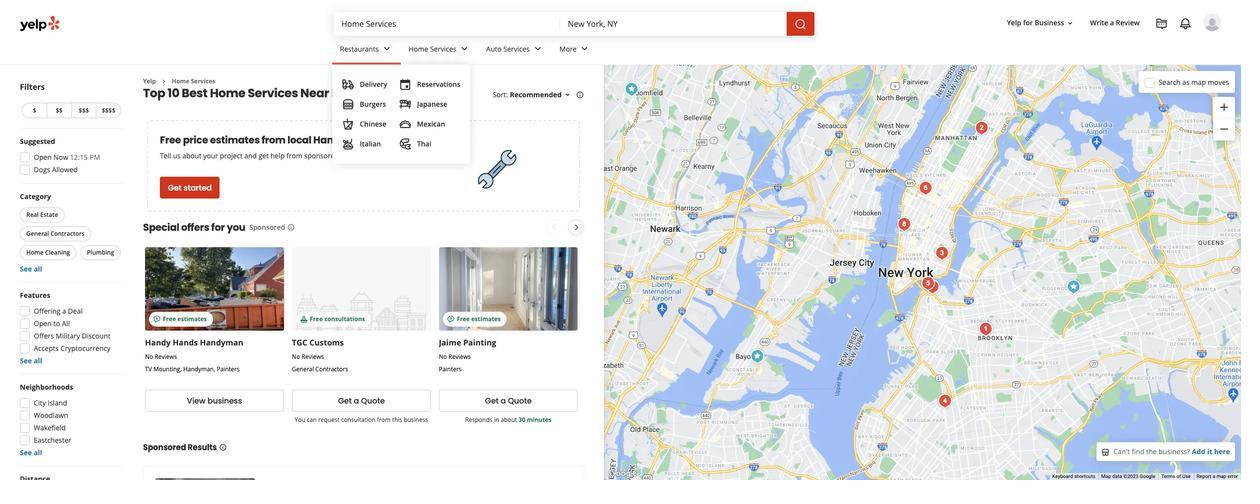 Task type: vqa. For each thing, say whether or not it's contained in the screenshot.
second Slideshow element from the bottom of the page
no



Task type: locate. For each thing, give the bounding box(es) containing it.
auto services
[[486, 44, 530, 53]]

see all button down accepts
[[20, 356, 42, 366]]

mexican
[[417, 119, 445, 129]]

reviews down jaime painting link
[[448, 353, 471, 361]]

1 horizontal spatial 16 info v2 image
[[287, 224, 295, 232]]

free estimates
[[163, 315, 207, 324], [457, 315, 501, 324]]

about right in
[[501, 416, 517, 424]]

1 horizontal spatial reviews
[[302, 353, 324, 361]]

free right 16 free consultations v2 "icon"
[[310, 315, 323, 324]]

1 get a quote button from the left
[[292, 390, 431, 412]]

1 horizontal spatial home services
[[409, 44, 456, 53]]

no down tgc
[[292, 353, 300, 361]]

report
[[1197, 474, 1211, 479]]

a inside group
[[62, 306, 66, 316]]

1 horizontal spatial contractors
[[315, 365, 348, 374]]

more
[[559, 44, 577, 53]]

none field find
[[341, 18, 552, 29]]

mounting,
[[153, 365, 182, 374]]

1 horizontal spatial new
[[393, 85, 419, 102]]

group containing features
[[17, 291, 123, 366]]

for
[[1023, 18, 1033, 28], [211, 221, 225, 235]]

2 quote from the left
[[508, 395, 532, 407]]

map left error
[[1217, 474, 1226, 479]]

0 vertical spatial 16 chevron down v2 image
[[1066, 19, 1074, 27]]

1 horizontal spatial painters
[[439, 365, 462, 374]]

2 see all from the top
[[20, 356, 42, 366]]

2 get a quote from the left
[[485, 395, 532, 407]]

see all down home cleaning button
[[20, 264, 42, 274]]

all
[[62, 319, 70, 328]]

business right this on the bottom left of page
[[404, 416, 428, 424]]

0 horizontal spatial no
[[145, 353, 153, 361]]

here
[[1214, 447, 1230, 456]]

1 get a quote from the left
[[338, 395, 385, 407]]

1 vertical spatial 16 info v2 image
[[219, 444, 227, 452]]

1 vertical spatial see
[[20, 356, 32, 366]]

2 vertical spatial see all button
[[20, 448, 42, 457]]

quote
[[361, 395, 385, 407], [508, 395, 532, 407]]

0 horizontal spatial yelp
[[143, 77, 156, 85]]

auto services link
[[478, 36, 552, 65]]

previous image
[[548, 222, 560, 234]]

business right view
[[207, 395, 242, 407]]

0 vertical spatial general
[[26, 229, 49, 238]]

1 horizontal spatial get a quote button
[[439, 390, 578, 412]]

2 no from the left
[[292, 353, 300, 361]]

plumbing button
[[80, 245, 121, 260]]

a for get a quote button corresponding to jaime painting
[[501, 395, 506, 407]]

1 vertical spatial see all button
[[20, 356, 42, 366]]

16 chevron down v2 image
[[1066, 19, 1074, 27], [564, 91, 572, 99]]

chinese link
[[338, 114, 391, 134]]

get a quote button up you can request consultation from this business
[[292, 390, 431, 412]]

1 horizontal spatial from
[[287, 151, 302, 161]]

for inside yelp for business button
[[1023, 18, 1033, 28]]

group containing category
[[18, 192, 123, 274]]

24 chevron down v2 image for restaurants
[[381, 43, 393, 55]]

3 see all from the top
[[20, 448, 42, 457]]

2 open from the top
[[34, 319, 52, 328]]

0 horizontal spatial new
[[331, 85, 357, 102]]

you
[[295, 416, 305, 424]]

1 horizontal spatial estimates
[[210, 133, 260, 147]]

all for offering a deal
[[34, 356, 42, 366]]

1 vertical spatial 16 chevron down v2 image
[[564, 91, 572, 99]]

0 horizontal spatial for
[[211, 221, 225, 235]]

yelp left 16 chevron right v2 image
[[143, 77, 156, 85]]

next image
[[571, 222, 583, 234]]

burgers
[[360, 99, 386, 109]]

free estimates link
[[145, 248, 284, 331], [439, 248, 578, 331]]

offers
[[181, 221, 209, 235]]

now
[[53, 152, 68, 162]]

0 vertical spatial sponsored
[[249, 223, 285, 232]]

all down accepts
[[34, 356, 42, 366]]

search
[[1159, 77, 1181, 87]]

use
[[1182, 474, 1191, 479]]

None search field
[[333, 12, 816, 36]]

estimates up the 'handy hands handyman' link
[[177, 315, 207, 324]]

your
[[203, 151, 218, 161]]

responds in about 30 minutes
[[465, 416, 551, 424]]

home services right 16 chevron right v2 image
[[172, 77, 215, 85]]

2 free estimates from the left
[[457, 315, 501, 324]]

12:15
[[70, 152, 88, 162]]

reviews
[[155, 353, 177, 361], [302, 353, 324, 361], [448, 353, 471, 361]]

services
[[430, 44, 456, 53], [503, 44, 530, 53], [191, 77, 215, 85], [248, 85, 298, 102]]

0 vertical spatial home services link
[[401, 36, 478, 65]]

0 horizontal spatial contractors
[[51, 229, 85, 238]]

0 vertical spatial 16 info v2 image
[[287, 224, 295, 232]]

1 vertical spatial open
[[34, 319, 52, 328]]

1 all from the top
[[34, 264, 42, 274]]

about right "us"
[[182, 151, 201, 161]]

0 vertical spatial see all
[[20, 264, 42, 274]]

quote for tgc customs
[[361, 395, 385, 407]]

1 quote from the left
[[361, 395, 385, 407]]

yelp left the business
[[1007, 18, 1021, 28]]

sponsored
[[304, 151, 339, 161]]

1 no from the left
[[145, 353, 153, 361]]

for left "you"
[[211, 221, 225, 235]]

contractors down customs
[[315, 365, 348, 374]]

16 info v2 image
[[287, 224, 295, 232], [219, 444, 227, 452]]

home up reservations link
[[409, 44, 428, 53]]

moves
[[1208, 77, 1229, 87]]

dogs allowed
[[34, 165, 78, 174]]

painting
[[463, 337, 496, 348]]

16 chevron down v2 image inside yelp for business button
[[1066, 19, 1074, 27]]

0 vertical spatial from
[[262, 133, 285, 147]]

add it here button
[[1192, 447, 1230, 456]]

1 horizontal spatial business
[[404, 416, 428, 424]]

1 horizontal spatial general
[[292, 365, 314, 374]]

2 vertical spatial from
[[377, 416, 391, 424]]

get left started
[[168, 182, 182, 194]]

no inside tgc customs no reviews general contractors
[[292, 353, 300, 361]]

porter stable image
[[894, 215, 914, 234]]

2 painters from the left
[[439, 365, 462, 374]]

estimates for handy hands handyman
[[177, 315, 207, 324]]

0 horizontal spatial 16 chevron down v2 image
[[564, 91, 572, 99]]

see for city island
[[20, 448, 32, 457]]

1 painters from the left
[[217, 365, 240, 374]]

0 horizontal spatial 24 chevron down v2 image
[[381, 43, 393, 55]]

home services link right 16 chevron right v2 image
[[172, 77, 215, 85]]

tidy tova image
[[976, 319, 995, 339]]

zoom out image
[[1218, 123, 1230, 135]]

all down eastchester
[[34, 448, 42, 457]]

get for jaime painting
[[485, 395, 499, 407]]

report a map error link
[[1197, 474, 1238, 479]]

open to all
[[34, 319, 70, 328]]

all down home cleaning button
[[34, 264, 42, 274]]

special offers for you
[[143, 221, 245, 235]]

top 10 best home services near new york, new york
[[143, 85, 448, 102]]

0 horizontal spatial none field
[[341, 18, 552, 29]]

free price estimates from local handymen image
[[473, 145, 522, 194]]

2 horizontal spatial reviews
[[448, 353, 471, 361]]

sponsored right "you"
[[249, 223, 285, 232]]

get a quote up the responds in about 30 minutes
[[485, 395, 532, 407]]

offers military discount
[[34, 331, 110, 341]]

reviews up mounting,
[[155, 353, 177, 361]]

delivery link
[[338, 74, 391, 94]]

home inside button
[[26, 248, 44, 257]]

2 see from the top
[[20, 356, 32, 366]]

cleaning
[[45, 248, 70, 257]]

for left the business
[[1023, 18, 1033, 28]]

thai
[[417, 139, 431, 148]]

1 vertical spatial from
[[287, 151, 302, 161]]

get a quote up you can request consultation from this business
[[338, 395, 385, 407]]

contractors inside tgc customs no reviews general contractors
[[315, 365, 348, 374]]

no
[[145, 353, 153, 361], [292, 353, 300, 361], [439, 353, 447, 361]]

reviews inside tgc customs no reviews general contractors
[[302, 353, 324, 361]]

see all down eastchester
[[20, 448, 42, 457]]

sponsored results
[[143, 442, 217, 454]]

tgc
[[292, 337, 307, 348]]

about inside free price estimates from local handymen tell us about your project and get help from sponsored businesses.
[[182, 151, 201, 161]]

ahmed h. image
[[1203, 13, 1221, 31]]

24 italian v2 image
[[342, 138, 354, 150]]

2 none field from the left
[[568, 18, 778, 29]]

free estimates up painting
[[457, 315, 501, 324]]

2 see all button from the top
[[20, 356, 42, 366]]

projects image
[[1156, 18, 1168, 30]]

0 horizontal spatial about
[[182, 151, 201, 161]]

0 horizontal spatial get a quote
[[338, 395, 385, 407]]

24 chevron down v2 image left the auto
[[458, 43, 470, 55]]

about
[[182, 151, 201, 161], [501, 416, 517, 424]]

24 chevron down v2 image right auto services
[[532, 43, 544, 55]]

responds
[[465, 416, 492, 424]]

2 horizontal spatial estimates
[[471, 315, 501, 324]]

16 info v2 image
[[576, 91, 584, 99]]

1 vertical spatial business
[[404, 416, 428, 424]]

menu
[[332, 65, 470, 164]]

None field
[[341, 18, 552, 29], [568, 18, 778, 29]]

yelp for yelp for business
[[1007, 18, 1021, 28]]

16 chevron down v2 image left 16 info v2 icon
[[564, 91, 572, 99]]

painters down handyman
[[217, 365, 240, 374]]

1 none field from the left
[[341, 18, 552, 29]]

0 vertical spatial business
[[207, 395, 242, 407]]

contractors up cleaning
[[51, 229, 85, 238]]

24 chevron down v2 image for home services
[[458, 43, 470, 55]]

24 chevron down v2 image right restaurants
[[381, 43, 393, 55]]

reviews inside the handy hands handyman no reviews tv mounting, handyman, painters
[[155, 353, 177, 361]]

can't find the business? add it here
[[1113, 447, 1230, 456]]

estimates up project
[[210, 133, 260, 147]]

a right write
[[1110, 18, 1114, 28]]

general down real estate button
[[26, 229, 49, 238]]

painters
[[217, 365, 240, 374], [439, 365, 462, 374]]

reviews down "tgc customs" link
[[302, 353, 324, 361]]

a up consultation
[[354, 395, 359, 407]]

free right 16 free estimates v2 icon
[[163, 315, 176, 324]]

1 horizontal spatial for
[[1023, 18, 1033, 28]]

open up the offers
[[34, 319, 52, 328]]

0 horizontal spatial painters
[[217, 365, 240, 374]]

group containing neighborhoods
[[17, 382, 123, 458]]

get a quote button up the responds in about 30 minutes
[[439, 390, 578, 412]]

1 vertical spatial see all
[[20, 356, 42, 366]]

$$$
[[79, 106, 89, 115]]

a for tgc customs get a quote button
[[354, 395, 359, 407]]

16 chevron down v2 image inside recommended dropdown button
[[564, 91, 572, 99]]

and
[[244, 151, 257, 161]]

1 horizontal spatial get
[[338, 395, 352, 407]]

home services link down find text box
[[401, 36, 478, 65]]

24 chevron down v2 image inside auto services link
[[532, 43, 544, 55]]

north nj handyman image
[[622, 79, 641, 99]]

1 free estimates from the left
[[163, 315, 207, 324]]

see all button down eastchester
[[20, 448, 42, 457]]

sponsored
[[249, 223, 285, 232], [143, 442, 186, 454]]

0 vertical spatial map
[[1191, 77, 1206, 87]]

request
[[318, 416, 340, 424]]

zoom in image
[[1218, 101, 1230, 113]]

from up help
[[262, 133, 285, 147]]

italian
[[360, 139, 381, 148]]

menu containing delivery
[[332, 65, 470, 164]]

hands
[[173, 337, 198, 348]]

customs
[[309, 337, 344, 348]]

1 horizontal spatial free estimates link
[[439, 248, 578, 331]]

painters inside the handy hands handyman no reviews tv mounting, handyman, painters
[[217, 365, 240, 374]]

free for handy hands handyman
[[163, 315, 176, 324]]

1 horizontal spatial 24 chevron down v2 image
[[458, 43, 470, 55]]

1 horizontal spatial quote
[[508, 395, 532, 407]]

1 24 chevron down v2 image from the left
[[381, 43, 393, 55]]

map right as
[[1191, 77, 1206, 87]]

0 vertical spatial all
[[34, 264, 42, 274]]

free right 16 free estimates v2 image
[[457, 315, 470, 324]]

1 vertical spatial home services link
[[172, 77, 215, 85]]

2 get a quote button from the left
[[439, 390, 578, 412]]

best
[[182, 85, 208, 102]]

done. life beyond cleaning image
[[922, 277, 942, 297]]

1 horizontal spatial sponsored
[[249, 223, 285, 232]]

3 all from the top
[[34, 448, 42, 457]]

1 vertical spatial yelp
[[143, 77, 156, 85]]

0 vertical spatial contractors
[[51, 229, 85, 238]]

home right 16 chevron right v2 image
[[172, 77, 189, 85]]

0 vertical spatial for
[[1023, 18, 1033, 28]]

all
[[34, 264, 42, 274], [34, 356, 42, 366], [34, 448, 42, 457]]

0 horizontal spatial get a quote button
[[292, 390, 431, 412]]

see all button
[[20, 264, 42, 274], [20, 356, 42, 366], [20, 448, 42, 457]]

$
[[33, 106, 36, 115]]

home left cleaning
[[26, 248, 44, 257]]

1 vertical spatial all
[[34, 356, 42, 366]]

no for tgc
[[292, 353, 300, 361]]

2 24 chevron down v2 image from the left
[[458, 43, 470, 55]]

3 see from the top
[[20, 448, 32, 457]]

reviews inside jaime painting no reviews painters
[[448, 353, 471, 361]]

see all button for offering a deal
[[20, 356, 42, 366]]

0 vertical spatial home services
[[409, 44, 456, 53]]

1 horizontal spatial free estimates
[[457, 315, 501, 324]]

quote up the 30
[[508, 395, 532, 407]]

0 horizontal spatial sponsored
[[143, 442, 186, 454]]

home services down find text box
[[409, 44, 456, 53]]

1 open from the top
[[34, 152, 52, 162]]

thai link
[[395, 134, 464, 154]]

2 all from the top
[[34, 356, 42, 366]]

consultation
[[341, 416, 375, 424]]

0 horizontal spatial home services
[[172, 77, 215, 85]]

1 vertical spatial for
[[211, 221, 225, 235]]

0 horizontal spatial estimates
[[177, 315, 207, 324]]

2 vertical spatial see all
[[20, 448, 42, 457]]

24 sushi v2 image
[[399, 98, 411, 110]]

offering a deal
[[34, 306, 83, 316]]

3 see all button from the top
[[20, 448, 42, 457]]

0 horizontal spatial map
[[1191, 77, 1206, 87]]

1 vertical spatial sponsored
[[143, 442, 186, 454]]

3 reviews from the left
[[448, 353, 471, 361]]

0 vertical spatial see all button
[[20, 264, 42, 274]]

0 horizontal spatial reviews
[[155, 353, 177, 361]]

business categories element
[[332, 36, 1221, 164]]

a up the responds in about 30 minutes
[[501, 395, 506, 407]]

24 thai v2 image
[[399, 138, 411, 150]]

$$$$ button
[[96, 103, 121, 118]]

24 chevron down v2 image inside restaurants 'link'
[[381, 43, 393, 55]]

0 vertical spatial see
[[20, 264, 32, 274]]

1 horizontal spatial 16 chevron down v2 image
[[1066, 19, 1074, 27]]

general down tgc
[[292, 365, 314, 374]]

no down jaime
[[439, 353, 447, 361]]

group
[[1213, 97, 1235, 141], [17, 137, 123, 178], [18, 192, 123, 274], [17, 291, 123, 366], [17, 382, 123, 458]]

get a quote for painting
[[485, 395, 532, 407]]

home inside business categories element
[[409, 44, 428, 53]]

business
[[1035, 18, 1064, 28]]

1 horizontal spatial about
[[501, 416, 517, 424]]

sponsored left results
[[143, 442, 186, 454]]

general
[[26, 229, 49, 238], [292, 365, 314, 374]]

get up in
[[485, 395, 499, 407]]

contractors
[[51, 229, 85, 238], [315, 365, 348, 374]]

no inside jaime painting no reviews painters
[[439, 353, 447, 361]]

keyboard shortcuts button
[[1052, 473, 1095, 480]]

0 horizontal spatial quote
[[361, 395, 385, 407]]

1 horizontal spatial none field
[[568, 18, 778, 29]]

eastchester
[[34, 436, 71, 445]]

reservations link
[[395, 74, 464, 94]]

2 vertical spatial all
[[34, 448, 42, 457]]

16 chevron down v2 image right the business
[[1066, 19, 1074, 27]]

0 vertical spatial yelp
[[1007, 18, 1021, 28]]

jaime painting no reviews painters
[[439, 337, 496, 374]]

open up the dogs
[[34, 152, 52, 162]]

1 horizontal spatial get a quote
[[485, 395, 532, 407]]

2 horizontal spatial no
[[439, 353, 447, 361]]

terms of use
[[1161, 474, 1191, 479]]

24 chevron down v2 image
[[381, 43, 393, 55], [458, 43, 470, 55], [532, 43, 544, 55]]

new
[[331, 85, 357, 102], [393, 85, 419, 102]]

2 new from the left
[[393, 85, 419, 102]]

from left this on the bottom left of page
[[377, 416, 391, 424]]

2 vertical spatial see
[[20, 448, 32, 457]]

0 horizontal spatial general
[[26, 229, 49, 238]]

24 mexican v2 image
[[399, 118, 411, 130]]

no inside the handy hands handyman no reviews tv mounting, handyman, painters
[[145, 353, 153, 361]]

24 chinese v2 image
[[342, 118, 354, 130]]

estimates up painting
[[471, 315, 501, 324]]

1 vertical spatial map
[[1217, 474, 1226, 479]]

24 chevron down v2 image inside the home services link
[[458, 43, 470, 55]]

2 reviews from the left
[[302, 353, 324, 361]]

1 vertical spatial about
[[501, 416, 517, 424]]

16 bizhouse v2 image
[[1102, 448, 1109, 456]]

a left deal at left bottom
[[62, 306, 66, 316]]

get up consultation
[[338, 395, 352, 407]]

free estimates for handy hands handyman
[[163, 315, 207, 324]]

0 horizontal spatial get
[[168, 182, 182, 194]]

1 horizontal spatial map
[[1217, 474, 1226, 479]]

1 vertical spatial contractors
[[315, 365, 348, 374]]

1 free estimates link from the left
[[145, 248, 284, 331]]

free up tell
[[160, 133, 181, 147]]

from down local
[[287, 151, 302, 161]]

general contractors button
[[20, 226, 91, 241]]

suggested
[[20, 137, 55, 146]]

free estimates up hands
[[163, 315, 207, 324]]

accepts
[[34, 344, 59, 353]]

see all button down home cleaning button
[[20, 264, 42, 274]]

user actions element
[[999, 12, 1235, 73]]

1 horizontal spatial yelp
[[1007, 18, 1021, 28]]

menu inside business categories element
[[332, 65, 470, 164]]

1 horizontal spatial no
[[292, 353, 300, 361]]

3 24 chevron down v2 image from the left
[[532, 43, 544, 55]]

2 horizontal spatial 24 chevron down v2 image
[[532, 43, 544, 55]]

0 horizontal spatial free estimates link
[[145, 248, 284, 331]]

1 horizontal spatial home services link
[[401, 36, 478, 65]]

0 vertical spatial about
[[182, 151, 201, 161]]

2 horizontal spatial from
[[377, 416, 391, 424]]

map
[[1191, 77, 1206, 87], [1217, 474, 1226, 479]]

yelp inside button
[[1007, 18, 1021, 28]]

no up "tv"
[[145, 353, 153, 361]]

error
[[1228, 474, 1238, 479]]

open for open to all
[[34, 319, 52, 328]]

see all down accepts
[[20, 356, 42, 366]]

this
[[392, 416, 402, 424]]

1 vertical spatial general
[[292, 365, 314, 374]]

1 reviews from the left
[[155, 353, 177, 361]]

3 no from the left
[[439, 353, 447, 361]]

2 horizontal spatial get
[[485, 395, 499, 407]]

0 vertical spatial open
[[34, 152, 52, 162]]

0 horizontal spatial free estimates
[[163, 315, 207, 324]]

quote up you can request consultation from this business
[[361, 395, 385, 407]]

2 free estimates link from the left
[[439, 248, 578, 331]]

Near text field
[[568, 18, 778, 29]]

painters down jaime
[[439, 365, 462, 374]]

military
[[56, 331, 80, 341]]

new jersey handyman image
[[747, 347, 767, 367]]



Task type: describe. For each thing, give the bounding box(es) containing it.
home right best
[[210, 85, 245, 102]]

wakefield
[[34, 423, 66, 433]]

special
[[143, 221, 179, 235]]

keyboard shortcuts
[[1052, 474, 1095, 479]]

yelp for business button
[[1003, 14, 1078, 32]]

16 chevron down v2 image for recommended
[[564, 91, 572, 99]]

contractors inside button
[[51, 229, 85, 238]]

yelp for business
[[1007, 18, 1064, 28]]

tgc customs link
[[292, 337, 344, 348]]

minutes
[[527, 416, 551, 424]]

category
[[20, 192, 51, 201]]

map for moves
[[1191, 77, 1206, 87]]

estimates for jaime painting
[[471, 315, 501, 324]]

data
[[1112, 474, 1122, 479]]

write a review link
[[1086, 14, 1144, 32]]

can
[[307, 416, 317, 424]]

get
[[259, 151, 269, 161]]

24 reservations v2 image
[[399, 78, 411, 90]]

in
[[494, 416, 499, 424]]

khan home improvement image
[[935, 391, 955, 411]]

open for open now 12:15 pm
[[34, 152, 52, 162]]

auto
[[486, 44, 502, 53]]

cryptocurrency
[[61, 344, 110, 353]]

tell
[[160, 151, 171, 161]]

16 chevron down v2 image for yelp for business
[[1066, 19, 1074, 27]]

home cleaning
[[26, 248, 70, 257]]

view
[[187, 395, 206, 407]]

a right report at the bottom of the page
[[1213, 474, 1215, 479]]

0 horizontal spatial 16 info v2 image
[[219, 444, 227, 452]]

offers
[[34, 331, 54, 341]]

allowed
[[52, 165, 78, 174]]

a for the write a review link
[[1110, 18, 1114, 28]]

see for offering a deal
[[20, 356, 32, 366]]

ja maintenance image
[[932, 243, 952, 263]]

nyc construction on demand image
[[972, 118, 992, 138]]

handyman,
[[183, 365, 215, 374]]

offering
[[34, 306, 60, 316]]

services right 10
[[191, 77, 215, 85]]

free estimates link for jaime painting
[[439, 248, 578, 331]]

16 free consultations v2 image
[[300, 315, 308, 323]]

none field near
[[568, 18, 778, 29]]

handy
[[145, 337, 171, 348]]

estimates inside free price estimates from local handymen tell us about your project and get help from sponsored businesses.
[[210, 133, 260, 147]]

services down find text box
[[430, 44, 456, 53]]

shortcuts
[[1074, 474, 1095, 479]]

reservations
[[417, 79, 460, 89]]

businesses.
[[341, 151, 378, 161]]

get a quote button for tgc customs
[[292, 390, 431, 412]]

no for jaime
[[439, 353, 447, 361]]

recommended
[[510, 90, 562, 100]]

10
[[167, 85, 179, 102]]

24 chevron down v2 image
[[579, 43, 591, 55]]

price
[[183, 133, 208, 147]]

general inside button
[[26, 229, 49, 238]]

painters inside jaime painting no reviews painters
[[439, 365, 462, 374]]

it
[[1207, 447, 1212, 456]]

handy hands handyman no reviews tv mounting, handyman, painters
[[145, 337, 243, 374]]

get a quote for customs
[[338, 395, 385, 407]]

1 vertical spatial home services
[[172, 77, 215, 85]]

sponsored for sponsored
[[249, 223, 285, 232]]

notifications image
[[1179, 18, 1191, 30]]

sponsored for sponsored results
[[143, 442, 186, 454]]

get for tgc customs
[[338, 395, 352, 407]]

handymen
[[313, 133, 369, 147]]

search as map moves
[[1159, 77, 1229, 87]]

reviews for tgc
[[302, 353, 324, 361]]

1 see all button from the top
[[20, 264, 42, 274]]

write a review
[[1090, 18, 1140, 28]]

neighborhoods
[[20, 382, 73, 392]]

general inside tgc customs no reviews general contractors
[[292, 365, 314, 374]]

yelp for yelp link
[[143, 77, 156, 85]]

0 horizontal spatial from
[[262, 133, 285, 147]]

home cleaning button
[[20, 245, 76, 260]]

quote for jaime painting
[[508, 395, 532, 407]]

free for jaime painting
[[457, 315, 470, 324]]

pm
[[90, 152, 100, 162]]

16 chevron right v2 image
[[160, 77, 168, 85]]

can't
[[1113, 447, 1130, 456]]

jaime
[[439, 337, 461, 348]]

burgers link
[[338, 94, 391, 114]]

see all for city
[[20, 448, 42, 457]]

free consultations link
[[292, 248, 431, 331]]

tv
[[145, 365, 152, 374]]

dogs
[[34, 165, 50, 174]]

city
[[34, 398, 46, 408]]

map
[[1101, 474, 1111, 479]]

reviews for jaime
[[448, 353, 471, 361]]

free for tgc customs
[[310, 315, 323, 324]]

0 horizontal spatial business
[[207, 395, 242, 407]]

services left near
[[248, 85, 298, 102]]

all for city island
[[34, 448, 42, 457]]

group containing suggested
[[17, 137, 123, 178]]

you
[[227, 221, 245, 235]]

24 chevron down v2 image for auto services
[[532, 43, 544, 55]]

project
[[220, 151, 243, 161]]

get started button
[[160, 177, 220, 199]]

features
[[20, 291, 50, 300]]

chinese
[[360, 119, 386, 129]]

Find text field
[[341, 18, 552, 29]]

add
[[1192, 447, 1205, 456]]

free estimates link for handy hands handyman
[[145, 248, 284, 331]]

italian link
[[338, 134, 391, 154]]

1 see all from the top
[[20, 264, 42, 274]]

google image
[[606, 467, 639, 480]]

free inside free price estimates from local handymen tell us about your project and get help from sponsored businesses.
[[160, 133, 181, 147]]

more link
[[552, 36, 599, 65]]

©2023
[[1123, 474, 1138, 479]]

1 new from the left
[[331, 85, 357, 102]]

block renovation image
[[918, 274, 938, 294]]

handy hands handyman link
[[145, 337, 243, 348]]

16 free estimates v2 image
[[153, 315, 161, 323]]

top
[[143, 85, 165, 102]]

map for error
[[1217, 474, 1226, 479]]

$$$$
[[102, 106, 115, 115]]

1 see from the top
[[20, 264, 32, 274]]

open now 12:15 pm
[[34, 152, 100, 162]]

filters
[[20, 81, 45, 92]]

terms of use link
[[1161, 474, 1191, 479]]

get started
[[168, 182, 212, 194]]

myclean cleaning services image
[[916, 178, 935, 198]]

york,
[[360, 85, 390, 102]]

recommended button
[[510, 90, 572, 100]]

free estimates for jaime painting
[[457, 315, 501, 324]]

$$
[[56, 106, 63, 115]]

$$ button
[[47, 103, 71, 118]]

$ button
[[22, 103, 47, 118]]

near
[[300, 85, 329, 102]]

terms
[[1161, 474, 1175, 479]]

0 horizontal spatial home services link
[[172, 77, 215, 85]]

as
[[1182, 77, 1190, 87]]

japanese link
[[395, 94, 464, 114]]

16 free estimates v2 image
[[447, 315, 455, 323]]

search image
[[794, 18, 806, 30]]

keyboard
[[1052, 474, 1073, 479]]

see all button for city island
[[20, 448, 42, 457]]

city island
[[34, 398, 67, 408]]

map region
[[527, 16, 1241, 480]]

home services inside business categories element
[[409, 44, 456, 53]]

jaime painting link
[[439, 337, 496, 348]]

handyman
[[200, 337, 243, 348]]

restaurants
[[340, 44, 379, 53]]

services right the auto
[[503, 44, 530, 53]]

24 burgers v2 image
[[342, 98, 354, 110]]

see all for offering
[[20, 356, 42, 366]]

24 delivery v2 image
[[342, 78, 354, 90]]

ar woodworking image
[[1064, 277, 1083, 297]]

local
[[287, 133, 311, 147]]

free consultations
[[310, 315, 365, 324]]

the
[[1146, 447, 1157, 456]]

get a quote button for jaime painting
[[439, 390, 578, 412]]

discount
[[82, 331, 110, 341]]



